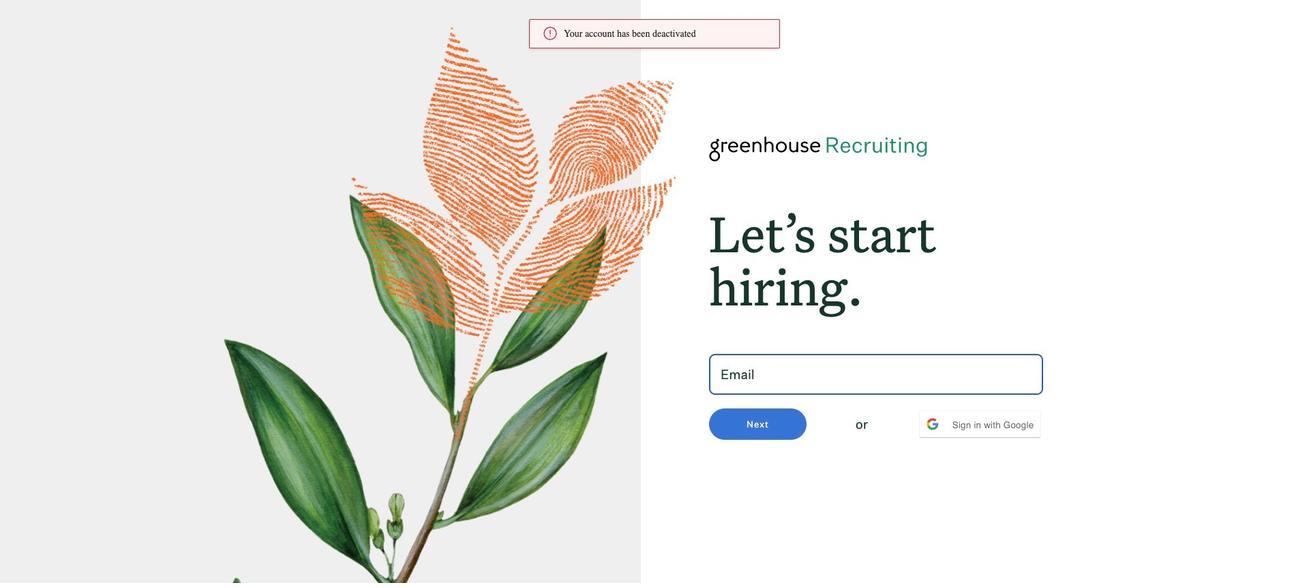 Task type: vqa. For each thing, say whether or not it's contained in the screenshot.
Add an email address's 'ADD'
no



Task type: describe. For each thing, give the bounding box(es) containing it.
Email email field
[[709, 354, 1044, 395]]



